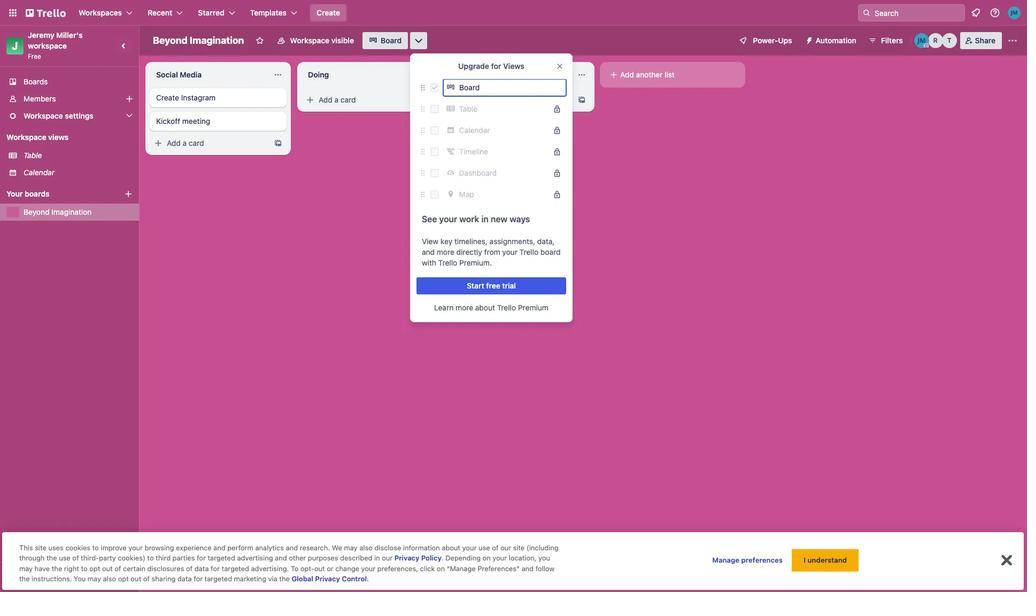 Task type: vqa. For each thing, say whether or not it's contained in the screenshot.
Allow desktop notifications button
no



Task type: locate. For each thing, give the bounding box(es) containing it.
your
[[439, 214, 457, 224], [502, 248, 518, 257], [128, 544, 143, 552], [462, 544, 477, 552], [493, 554, 507, 563], [361, 565, 375, 573]]

key
[[441, 237, 452, 246]]

boards
[[25, 189, 50, 198]]

and down location,
[[522, 565, 534, 573]]

1 horizontal spatial data
[[195, 565, 209, 573]]

0 horizontal spatial beyond
[[24, 207, 49, 217]]

0 vertical spatial beyond imagination
[[153, 35, 244, 46]]

use up right
[[59, 554, 70, 563]]

card down doing text box
[[341, 95, 356, 104]]

global privacy control link
[[292, 575, 367, 584]]

add a card down doing text box
[[319, 95, 356, 104]]

0 vertical spatial .
[[442, 554, 444, 563]]

also up described
[[359, 544, 373, 552]]

more right learn
[[456, 303, 473, 312]]

0 vertical spatial more
[[437, 248, 454, 257]]

the down uses
[[47, 554, 57, 563]]

workspace for workspace settings
[[24, 111, 63, 120]]

beyond imagination inside text box
[[153, 35, 244, 46]]

about down start free trial link
[[475, 303, 495, 312]]

third-
[[81, 554, 99, 563]]

of down party
[[115, 565, 121, 573]]

add a card link for doing text box
[[302, 93, 421, 107]]

beyond inside text box
[[153, 35, 188, 46]]

1 vertical spatial about
[[442, 544, 460, 552]]

opt down third-
[[89, 565, 100, 573]]

2 horizontal spatial card
[[492, 95, 508, 104]]

primary element
[[0, 0, 1027, 26]]

trello down trial
[[497, 303, 516, 312]]

create up 'workspace visible'
[[317, 8, 340, 17]]

sm image inside "automation" "button"
[[801, 32, 816, 47]]

1 vertical spatial targeted
[[222, 565, 249, 573]]

to left the third
[[147, 554, 154, 563]]

about
[[475, 303, 495, 312], [442, 544, 460, 552]]

list
[[665, 70, 675, 79]]

more inside "link"
[[456, 303, 473, 312]]

and
[[422, 248, 435, 257], [213, 544, 225, 552], [286, 544, 298, 552], [275, 554, 287, 563], [522, 565, 534, 573]]

add
[[620, 70, 634, 79], [319, 95, 332, 104], [471, 95, 484, 104], [167, 138, 181, 148]]

0 horizontal spatial use
[[59, 554, 70, 563]]

0 notifications image
[[969, 6, 982, 19]]

board down upgrade
[[459, 83, 480, 92]]

the down through on the bottom left of page
[[19, 575, 30, 584]]

another
[[636, 70, 663, 79]]

0 horizontal spatial create from template… image
[[274, 139, 282, 148]]

1 vertical spatial create from template… image
[[274, 139, 282, 148]]

kickoff meeting link
[[150, 112, 287, 131]]

free
[[28, 52, 41, 60]]

workspace down members at the top of the page
[[24, 111, 63, 120]]

workspace inside workspace settings 'dropdown button'
[[24, 111, 63, 120]]

preferences,
[[377, 565, 418, 573]]

views
[[48, 133, 68, 142]]

1 site from the left
[[35, 544, 46, 552]]

free left trial
[[486, 281, 500, 290]]

1 horizontal spatial card
[[341, 95, 356, 104]]

about inside "link"
[[475, 303, 495, 312]]

sm image inside add another list link
[[609, 70, 619, 80]]

miller's
[[56, 30, 83, 40]]

2 horizontal spatial add a card
[[471, 95, 508, 104]]

cookies
[[65, 544, 90, 552]]

in inside this site uses cookies to improve your browsing experience and perform analytics and research. we may also disclose information about your use of our site (including through the use of third-party cookies) to third parties for targeted advertising and other purposes described in our
[[374, 554, 380, 563]]

a down upgrade for views
[[486, 95, 490, 104]]

0 vertical spatial premium
[[518, 303, 549, 312]]

1 horizontal spatial beyond imagination
[[153, 35, 244, 46]]

start free trial
[[467, 281, 516, 290]]

change
[[335, 565, 359, 573]]

create button
[[310, 4, 347, 21]]

1 horizontal spatial create
[[317, 8, 340, 17]]

opt
[[89, 565, 100, 573], [118, 575, 129, 584]]

site up through on the bottom left of page
[[35, 544, 46, 552]]

1 vertical spatial calendar
[[24, 168, 55, 177]]

0 horizontal spatial to
[[81, 565, 88, 573]]

Done text field
[[453, 66, 571, 83]]

may down through on the bottom left of page
[[19, 565, 33, 573]]

add left another
[[620, 70, 634, 79]]

0 horizontal spatial beyond imagination
[[24, 207, 92, 217]]

table up timeline on the top left
[[459, 104, 478, 113]]

calendar up boards
[[24, 168, 55, 177]]

timelines,
[[454, 237, 488, 246]]

1 vertical spatial to
[[147, 554, 154, 563]]

out down party
[[102, 565, 113, 573]]

ways
[[510, 214, 530, 224]]

workspace settings button
[[0, 107, 139, 125]]

our down disclose
[[382, 554, 393, 563]]

jeremy miller's workspace link
[[28, 30, 85, 50]]

workspace
[[290, 36, 329, 45], [24, 111, 63, 120], [6, 133, 46, 142]]

table
[[459, 104, 478, 113], [24, 151, 42, 160]]

1 vertical spatial beyond imagination
[[24, 207, 92, 217]]

experience
[[176, 544, 212, 552]]

create inside create instagram link
[[156, 93, 179, 102]]

to up the you
[[81, 565, 88, 573]]

imagination down the starred dropdown button
[[190, 35, 244, 46]]

2 horizontal spatial add a card link
[[453, 93, 573, 107]]

back to home image
[[26, 4, 66, 21]]

0 vertical spatial targeted
[[208, 554, 235, 563]]

workspace left visible
[[290, 36, 329, 45]]

a for done 'text field'
[[486, 95, 490, 104]]

0 horizontal spatial table
[[24, 151, 42, 160]]

add a card link for done 'text field'
[[453, 93, 573, 107]]

instagram
[[181, 93, 216, 102]]

policy
[[421, 554, 442, 563]]

premium
[[518, 303, 549, 312], [38, 573, 68, 582]]

board left customize views 'icon' at the left of page
[[381, 36, 402, 45]]

beyond
[[153, 35, 188, 46], [24, 207, 49, 217]]

1 vertical spatial more
[[456, 303, 473, 312]]

0 horizontal spatial our
[[382, 554, 393, 563]]

free inside start free trial link
[[486, 281, 500, 290]]

preferences
[[741, 556, 783, 564]]

1 vertical spatial trello
[[438, 258, 457, 267]]

0 vertical spatial on
[[483, 554, 491, 563]]

your down assignments,
[[502, 248, 518, 257]]

right
[[64, 565, 79, 573]]

map
[[459, 190, 474, 199]]

disclose
[[375, 544, 401, 552]]

beyond imagination down your boards with 1 items element
[[24, 207, 92, 217]]

Doing text field
[[302, 66, 419, 83]]

and inside . depending on your location, you may have the right to opt out of certain disclosures of data for targeted advertising. to opt-out or change your preferences, click on "manage preferences" and follow the instructions. you may also opt out of sharing data for targeted marketing via the
[[522, 565, 534, 573]]

of down certain
[[143, 575, 150, 584]]

2 vertical spatial workspace
[[6, 133, 46, 142]]

card down meeting on the top of the page
[[189, 138, 204, 148]]

add a card down upgrade for views
[[471, 95, 508, 104]]

1 vertical spatial free
[[70, 573, 84, 582]]

add right sm image
[[167, 138, 181, 148]]

1 horizontal spatial premium
[[518, 303, 549, 312]]

ups
[[778, 36, 792, 45]]

1 horizontal spatial imagination
[[190, 35, 244, 46]]

0 horizontal spatial .
[[367, 575, 369, 584]]

see your work in new ways
[[422, 214, 530, 224]]

beyond down boards
[[24, 207, 49, 217]]

1 horizontal spatial more
[[456, 303, 473, 312]]

your up "depending" on the left of page
[[462, 544, 477, 552]]

board link down views
[[443, 79, 566, 96]]

add for add a card link related to doing text box
[[319, 95, 332, 104]]

create from template… image
[[577, 96, 586, 104], [274, 139, 282, 148]]

card for done 'text field'
[[492, 95, 508, 104]]

. depending on your location, you may have the right to opt out of certain disclosures of data for targeted advertising. to opt-out or change your preferences, click on "manage preferences" and follow the instructions. you may also opt out of sharing data for targeted marketing via the
[[19, 554, 555, 584]]

0 horizontal spatial about
[[442, 544, 460, 552]]

privacy up preferences,
[[395, 554, 419, 563]]

your up preferences"
[[493, 554, 507, 563]]

add for the left add a card link
[[167, 138, 181, 148]]

0 horizontal spatial free
[[70, 573, 84, 582]]

global
[[292, 575, 313, 584]]

add a card down "kickoff meeting"
[[167, 138, 204, 148]]

beyond imagination down starred
[[153, 35, 244, 46]]

workspace left views
[[6, 133, 46, 142]]

0 vertical spatial privacy
[[395, 554, 419, 563]]

free down third-
[[70, 573, 84, 582]]

. left "depending" on the left of page
[[442, 554, 444, 563]]

0 vertical spatial workspace
[[290, 36, 329, 45]]

in left the new
[[481, 214, 489, 224]]

t button
[[942, 33, 957, 48]]

on up preferences"
[[483, 554, 491, 563]]

workspace visible button
[[271, 32, 360, 49]]

use up "depending" on the left of page
[[479, 544, 490, 552]]

0 horizontal spatial board link
[[363, 32, 408, 49]]

2 horizontal spatial may
[[344, 544, 358, 552]]

create inside create button
[[317, 8, 340, 17]]

trello down assignments,
[[520, 248, 539, 257]]

try premium free button
[[6, 569, 130, 586]]

0 vertical spatial also
[[359, 544, 373, 552]]

privacy policy
[[395, 554, 442, 563]]

table link
[[24, 150, 133, 161]]

1 horizontal spatial board
[[459, 83, 480, 92]]

the inside this site uses cookies to improve your browsing experience and perform analytics and research. we may also disclose information about your use of our site (including through the use of third-party cookies) to third parties for targeted advertising and other purposes described in our
[[47, 554, 57, 563]]

2 vertical spatial targeted
[[205, 575, 232, 584]]

0 horizontal spatial premium
[[38, 573, 68, 582]]

power-ups
[[753, 36, 792, 45]]

1 horizontal spatial our
[[500, 544, 511, 552]]

out left or
[[314, 565, 325, 573]]

privacy down or
[[315, 575, 340, 584]]

about up "depending" on the left of page
[[442, 544, 460, 552]]

workspace views
[[6, 133, 68, 142]]

and up with
[[422, 248, 435, 257]]

opt-
[[301, 565, 314, 573]]

boards
[[24, 77, 48, 86]]

calendar up timeline on the top left
[[459, 126, 490, 135]]

and left the perform
[[213, 544, 225, 552]]

create for create
[[317, 8, 340, 17]]

0 vertical spatial about
[[475, 303, 495, 312]]

0 vertical spatial calendar
[[459, 126, 490, 135]]

parties
[[173, 554, 195, 563]]

1 vertical spatial also
[[103, 575, 116, 584]]

2 horizontal spatial a
[[486, 95, 490, 104]]

0 horizontal spatial calendar
[[24, 168, 55, 177]]

. inside . depending on your location, you may have the right to opt out of certain disclosures of data for targeted advertising. to opt-out or change your preferences, click on "manage preferences" and follow the instructions. you may also opt out of sharing data for targeted marketing via the
[[442, 554, 444, 563]]

may right the you
[[88, 575, 101, 584]]

1 horizontal spatial beyond
[[153, 35, 188, 46]]

targeted down the perform
[[208, 554, 235, 563]]

0 horizontal spatial card
[[189, 138, 204, 148]]

0 vertical spatial to
[[92, 544, 99, 552]]

add a card link down kickoff meeting link
[[150, 136, 269, 151]]

imagination down your boards with 1 items element
[[51, 207, 92, 217]]

table down workspace views
[[24, 151, 42, 160]]

to up third-
[[92, 544, 99, 552]]

start free trial link
[[417, 278, 566, 295]]

recent button
[[141, 4, 189, 21]]

1 vertical spatial in
[[374, 554, 380, 563]]

your down described
[[361, 565, 375, 573]]

1 horizontal spatial about
[[475, 303, 495, 312]]

sm image for "automation" "button"
[[801, 32, 816, 47]]

also down party
[[103, 575, 116, 584]]

0 horizontal spatial in
[[374, 554, 380, 563]]

.
[[442, 554, 444, 563], [367, 575, 369, 584]]

templates button
[[244, 4, 304, 21]]

a down "kickoff meeting"
[[183, 138, 187, 148]]

use
[[479, 544, 490, 552], [59, 554, 70, 563]]

and inside view key timelines, assignments, data, and more directly from your trello board with trello premium.
[[422, 248, 435, 257]]

meeting
[[182, 117, 210, 126]]

r
[[933, 36, 938, 44]]

1 horizontal spatial a
[[334, 95, 339, 104]]

analytics
[[255, 544, 284, 552]]

targeted left marketing
[[205, 575, 232, 584]]

described
[[340, 554, 372, 563]]

t
[[947, 36, 952, 44]]

1 vertical spatial opt
[[118, 575, 129, 584]]

site up location,
[[513, 544, 525, 552]]

free
[[486, 281, 500, 290], [70, 573, 84, 582]]

more down key
[[437, 248, 454, 257]]

0 horizontal spatial also
[[103, 575, 116, 584]]

create from template… image for add a card link corresponding to done 'text field'
[[577, 96, 586, 104]]

2 vertical spatial trello
[[497, 303, 516, 312]]

add down doing text box
[[319, 95, 332, 104]]

create up kickoff
[[156, 93, 179, 102]]

0 horizontal spatial trello
[[438, 258, 457, 267]]

our up location,
[[500, 544, 511, 552]]

card
[[341, 95, 356, 104], [492, 95, 508, 104], [189, 138, 204, 148]]

1 horizontal spatial .
[[442, 554, 444, 563]]

create instagram link
[[150, 88, 287, 107]]

depending
[[446, 554, 481, 563]]

0 vertical spatial may
[[344, 544, 358, 552]]

2 vertical spatial may
[[88, 575, 101, 584]]

1 horizontal spatial free
[[486, 281, 500, 290]]

0 horizontal spatial opt
[[89, 565, 100, 573]]

board link left customize views 'icon' at the left of page
[[363, 32, 408, 49]]

0 vertical spatial imagination
[[190, 35, 244, 46]]

. down described
[[367, 575, 369, 584]]

add a card link down done 'text field'
[[453, 93, 573, 107]]

and up advertising. on the left bottom
[[275, 554, 287, 563]]

purposes
[[308, 554, 338, 563]]

1 vertical spatial our
[[382, 554, 393, 563]]

0 horizontal spatial data
[[177, 575, 192, 584]]

sm image
[[801, 32, 816, 47], [609, 70, 619, 80], [305, 95, 315, 105], [457, 95, 467, 105]]

1 vertical spatial .
[[367, 575, 369, 584]]

1 horizontal spatial opt
[[118, 575, 129, 584]]

0 horizontal spatial more
[[437, 248, 454, 257]]

of
[[492, 544, 499, 552], [72, 554, 79, 563], [115, 565, 121, 573], [186, 565, 193, 573], [143, 575, 150, 584]]

recent
[[148, 8, 172, 17]]

imagination inside text box
[[190, 35, 244, 46]]

1 horizontal spatial site
[[513, 544, 525, 552]]

via
[[268, 575, 277, 584]]

jeremy miller's workspace free
[[28, 30, 85, 60]]

may up described
[[344, 544, 358, 552]]

add for add a card link corresponding to done 'text field'
[[471, 95, 484, 104]]

add down upgrade
[[471, 95, 484, 104]]

automation
[[816, 36, 856, 45]]

out down certain
[[131, 575, 141, 584]]

0 vertical spatial create
[[317, 8, 340, 17]]

understand
[[808, 556, 847, 564]]

for
[[491, 61, 501, 71], [197, 554, 206, 563], [211, 565, 220, 573], [194, 575, 203, 584]]

privacy
[[395, 554, 419, 563], [315, 575, 340, 584]]

your boards with 1 items element
[[6, 188, 108, 201]]

trello right with
[[438, 258, 457, 267]]

1 vertical spatial privacy
[[315, 575, 340, 584]]

0 horizontal spatial board
[[381, 36, 402, 45]]

opt down certain
[[118, 575, 129, 584]]

improve
[[101, 544, 127, 552]]

0 vertical spatial board link
[[363, 32, 408, 49]]

Social Media text field
[[150, 66, 267, 83]]

0 horizontal spatial create
[[156, 93, 179, 102]]

show menu image
[[1007, 35, 1018, 46]]

workspace inside workspace visible button
[[290, 36, 329, 45]]

of down 'cookies'
[[72, 554, 79, 563]]

beyond down recent popup button
[[153, 35, 188, 46]]

card down done 'text field'
[[492, 95, 508, 104]]

on right click
[[437, 565, 445, 573]]

control
[[342, 575, 367, 584]]

start
[[467, 281, 484, 290]]

for inside this site uses cookies to improve your browsing experience and perform analytics and research. we may also disclose information about your use of our site (including through the use of third-party cookies) to third parties for targeted advertising and other purposes described in our
[[197, 554, 206, 563]]

0 horizontal spatial imagination
[[51, 207, 92, 217]]

targeted up marketing
[[222, 565, 249, 573]]

a
[[334, 95, 339, 104], [486, 95, 490, 104], [183, 138, 187, 148]]

2 horizontal spatial to
[[147, 554, 154, 563]]

2 horizontal spatial trello
[[520, 248, 539, 257]]

1 horizontal spatial to
[[92, 544, 99, 552]]

add a card link down doing text box
[[302, 93, 421, 107]]

in down disclose
[[374, 554, 380, 563]]

1 vertical spatial workspace
[[24, 111, 63, 120]]

1 horizontal spatial create from template… image
[[577, 96, 586, 104]]

a down doing text box
[[334, 95, 339, 104]]



Task type: describe. For each thing, give the bounding box(es) containing it.
certain
[[123, 565, 145, 573]]

kickoff meeting
[[156, 117, 210, 126]]

j
[[12, 40, 18, 52]]

research.
[[300, 544, 330, 552]]

or
[[327, 565, 334, 573]]

uses
[[48, 544, 64, 552]]

starred button
[[192, 4, 242, 21]]

jeremy miller (jeremymiller198) image
[[914, 33, 929, 48]]

sharing
[[152, 575, 176, 584]]

may inside this site uses cookies to improve your browsing experience and perform analytics and research. we may also disclose information about your use of our site (including through the use of third-party cookies) to third parties for targeted advertising and other purposes described in our
[[344, 544, 358, 552]]

board for board link to the left
[[381, 36, 402, 45]]

workspaces button
[[72, 4, 139, 21]]

preferences"
[[478, 565, 520, 573]]

1 vertical spatial board link
[[443, 79, 566, 96]]

privacy alert dialog
[[2, 533, 1024, 590]]

workspace for workspace visible
[[290, 36, 329, 45]]

members
[[24, 94, 56, 103]]

1 vertical spatial imagination
[[51, 207, 92, 217]]

0 horizontal spatial add a card
[[167, 138, 204, 148]]

create instagram
[[156, 93, 216, 102]]

filters button
[[865, 32, 906, 49]]

also inside this site uses cookies to improve your browsing experience and perform analytics and research. we may also disclose information about your use of our site (including through the use of third-party cookies) to third parties for targeted advertising and other purposes described in our
[[359, 544, 373, 552]]

disclosures
[[147, 565, 184, 573]]

free inside try premium free button
[[70, 573, 84, 582]]

0 vertical spatial opt
[[89, 565, 100, 573]]

power-
[[753, 36, 778, 45]]

manage preferences
[[712, 556, 783, 564]]

jeremy miller (jeremymiller198) image
[[1008, 6, 1021, 19]]

to inside . depending on your location, you may have the right to opt out of certain disclosures of data for targeted advertising. to opt-out or change your preferences, click on "manage preferences" and follow the instructions. you may also opt out of sharing data for targeted marketing via the
[[81, 565, 88, 573]]

share button
[[960, 32, 1002, 49]]

board for the bottom board link
[[459, 83, 480, 92]]

upgrade
[[458, 61, 489, 71]]

templates
[[250, 8, 287, 17]]

workspace
[[28, 41, 67, 50]]

workspace settings
[[24, 111, 93, 120]]

click
[[420, 565, 435, 573]]

0 horizontal spatial add a card link
[[150, 136, 269, 151]]

add a card for done 'text field'
[[471, 95, 508, 104]]

Board name text field
[[148, 32, 249, 49]]

beyond imagination link
[[24, 207, 133, 218]]

card for doing text box
[[341, 95, 356, 104]]

0 vertical spatial table
[[459, 104, 478, 113]]

from
[[484, 248, 500, 257]]

view
[[422, 237, 439, 246]]

"manage
[[447, 565, 476, 573]]

0 horizontal spatial privacy
[[315, 575, 340, 584]]

1 horizontal spatial privacy
[[395, 554, 419, 563]]

i understand button
[[792, 550, 859, 572]]

location,
[[509, 554, 537, 563]]

1 vertical spatial table
[[24, 151, 42, 160]]

0 horizontal spatial may
[[19, 565, 33, 573]]

views
[[503, 61, 524, 71]]

create for create instagram
[[156, 93, 179, 102]]

i understand
[[804, 556, 847, 564]]

search image
[[862, 9, 871, 17]]

you
[[538, 554, 550, 563]]

to
[[291, 565, 299, 573]]

advertising
[[237, 554, 273, 563]]

customize views image
[[413, 35, 424, 46]]

a for doing text box
[[334, 95, 339, 104]]

follow
[[536, 565, 555, 573]]

perform
[[227, 544, 253, 552]]

your up cookies)
[[128, 544, 143, 552]]

2 site from the left
[[513, 544, 525, 552]]

board
[[541, 248, 561, 257]]

work
[[459, 214, 479, 224]]

add another list
[[620, 70, 675, 79]]

more inside view key timelines, assignments, data, and more directly from your trello board with trello premium.
[[437, 248, 454, 257]]

global privacy control .
[[292, 575, 369, 584]]

create from template… image for the left add a card link
[[274, 139, 282, 148]]

this
[[19, 544, 33, 552]]

with
[[422, 258, 436, 267]]

workspace visible
[[290, 36, 354, 45]]

workspace navigation collapse icon image
[[117, 38, 132, 53]]

have
[[35, 565, 50, 573]]

sm image for add a card link related to doing text box
[[305, 95, 315, 105]]

(including
[[527, 544, 559, 552]]

1 horizontal spatial on
[[483, 554, 491, 563]]

learn
[[434, 303, 454, 312]]

try
[[25, 573, 36, 582]]

1 horizontal spatial may
[[88, 575, 101, 584]]

1 horizontal spatial out
[[131, 575, 141, 584]]

sm image
[[153, 138, 164, 149]]

calendar link
[[24, 167, 133, 178]]

other
[[289, 554, 306, 563]]

visible
[[331, 36, 354, 45]]

0 vertical spatial data
[[195, 565, 209, 573]]

about inside this site uses cookies to improve your browsing experience and perform analytics and research. we may also disclose information about your use of our site (including through the use of third-party cookies) to third parties for targeted advertising and other purposes described in our
[[442, 544, 460, 552]]

targeted inside this site uses cookies to improve your browsing experience and perform analytics and research. we may also disclose information about your use of our site (including through the use of third-party cookies) to third parties for targeted advertising and other purposes described in our
[[208, 554, 235, 563]]

jeremy
[[28, 30, 54, 40]]

your right see
[[439, 214, 457, 224]]

boards link
[[0, 73, 139, 90]]

members link
[[0, 90, 139, 107]]

workspaces
[[79, 8, 122, 17]]

trial
[[502, 281, 516, 290]]

of down parties
[[186, 565, 193, 573]]

browsing
[[145, 544, 174, 552]]

see
[[422, 214, 437, 224]]

workspace for workspace views
[[6, 133, 46, 142]]

1 horizontal spatial calendar
[[459, 126, 490, 135]]

advertising.
[[251, 565, 289, 573]]

i
[[804, 556, 806, 564]]

r button
[[928, 33, 943, 48]]

of up preferences"
[[492, 544, 499, 552]]

manage preferences button
[[712, 550, 783, 571]]

sm image for add a card link corresponding to done 'text field'
[[457, 95, 467, 105]]

open information menu image
[[990, 7, 1000, 18]]

1 vertical spatial data
[[177, 575, 192, 584]]

premium inside try premium free button
[[38, 573, 68, 582]]

terryturtle85 (terryturtle85) image
[[942, 33, 957, 48]]

1 vertical spatial use
[[59, 554, 70, 563]]

the up instructions.
[[52, 565, 62, 573]]

also inside . depending on your location, you may have the right to opt out of certain disclosures of data for targeted advertising. to opt-out or change your preferences, click on "manage preferences" and follow the instructions. you may also opt out of sharing data for targeted marketing via the
[[103, 575, 116, 584]]

close popover image
[[556, 62, 564, 71]]

automation button
[[801, 32, 863, 49]]

0 horizontal spatial on
[[437, 565, 445, 573]]

try premium free
[[25, 573, 84, 582]]

add another list link
[[604, 66, 741, 83]]

your
[[6, 189, 23, 198]]

data,
[[537, 237, 555, 246]]

j link
[[6, 37, 24, 55]]

0 horizontal spatial out
[[102, 565, 113, 573]]

Search field
[[871, 5, 965, 21]]

upgrade for views
[[458, 61, 524, 71]]

trello inside "link"
[[497, 303, 516, 312]]

the right via
[[279, 575, 290, 584]]

share
[[975, 36, 996, 45]]

and up other
[[286, 544, 298, 552]]

add a card for doing text box
[[319, 95, 356, 104]]

1 horizontal spatial in
[[481, 214, 489, 224]]

0 horizontal spatial a
[[183, 138, 187, 148]]

0 vertical spatial use
[[479, 544, 490, 552]]

premium inside learn more about trello premium "link"
[[518, 303, 549, 312]]

directly
[[456, 248, 482, 257]]

information
[[403, 544, 440, 552]]

new
[[491, 214, 508, 224]]

your inside view key timelines, assignments, data, and more directly from your trello board with trello premium.
[[502, 248, 518, 257]]

star or unstar board image
[[256, 36, 264, 45]]

rubyanndersson (rubyanndersson) image
[[928, 33, 943, 48]]

this member is an admin of this board. image
[[924, 43, 929, 48]]

2 horizontal spatial out
[[314, 565, 325, 573]]

0 vertical spatial trello
[[520, 248, 539, 257]]

add board image
[[124, 190, 133, 198]]

cookies)
[[118, 554, 145, 563]]



